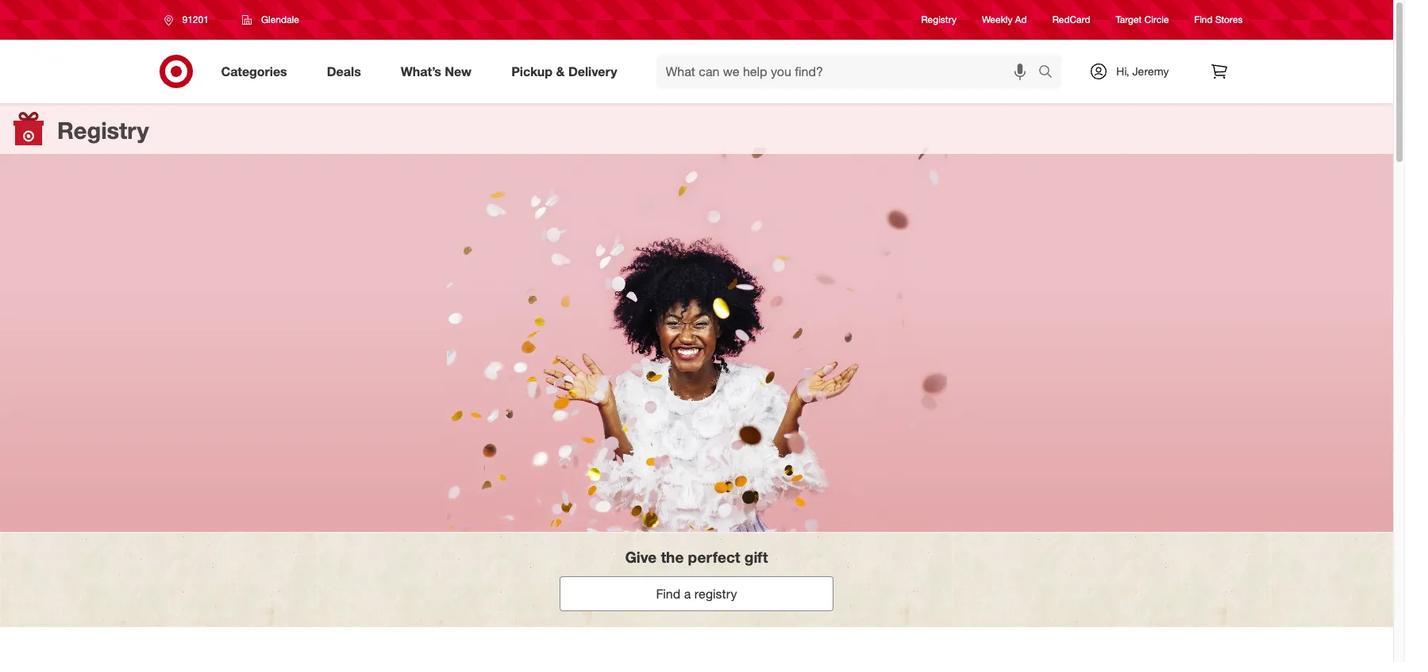 Task type: vqa. For each thing, say whether or not it's contained in the screenshot.
ADD TO CART for Lipton Green Natural Tea Bags - 40ct
no



Task type: describe. For each thing, give the bounding box(es) containing it.
find for find a registry
[[656, 586, 681, 602]]

find stores
[[1194, 14, 1243, 26]]

registry link
[[921, 13, 957, 27]]

find for find stores
[[1194, 14, 1213, 26]]

what's
[[401, 63, 441, 79]]

redcard link
[[1052, 13, 1090, 27]]

delivery
[[568, 63, 617, 79]]

target circle link
[[1116, 13, 1169, 27]]

weekly
[[982, 14, 1013, 26]]

glendale button
[[232, 6, 309, 34]]

find a registry button
[[560, 576, 834, 611]]

gift
[[745, 548, 768, 566]]

0 vertical spatial registry
[[921, 14, 957, 26]]

the
[[661, 548, 684, 566]]

1 vertical spatial registry
[[57, 116, 149, 144]]

categories link
[[208, 54, 307, 89]]

ad
[[1015, 14, 1027, 26]]

perfect
[[688, 548, 740, 566]]

jeremy
[[1132, 64, 1169, 78]]

what's new
[[401, 63, 472, 79]]

new
[[445, 63, 472, 79]]

redcard
[[1052, 14, 1090, 26]]

target circle
[[1116, 14, 1169, 26]]

deals link
[[313, 54, 381, 89]]

&
[[556, 63, 565, 79]]

stores
[[1215, 14, 1243, 26]]

pickup & delivery link
[[498, 54, 637, 89]]

find a registry
[[656, 586, 737, 602]]

weekly ad
[[982, 14, 1027, 26]]

circle
[[1145, 14, 1169, 26]]



Task type: locate. For each thing, give the bounding box(es) containing it.
target
[[1116, 14, 1142, 26]]

what's new link
[[387, 54, 492, 89]]

find stores link
[[1194, 13, 1243, 27]]

find inside button
[[656, 586, 681, 602]]

hi,
[[1116, 64, 1129, 78]]

hi, jeremy
[[1116, 64, 1169, 78]]

1 horizontal spatial find
[[1194, 14, 1213, 26]]

registry
[[694, 586, 737, 602]]

deals
[[327, 63, 361, 79]]

0 horizontal spatial registry
[[57, 116, 149, 144]]

0 vertical spatial find
[[1194, 14, 1213, 26]]

glendale
[[261, 13, 299, 25]]

give the perfect gift
[[625, 548, 768, 566]]

categories
[[221, 63, 287, 79]]

91201
[[182, 13, 209, 25]]

search button
[[1031, 54, 1070, 92]]

give
[[625, 548, 657, 566]]

weekly ad link
[[982, 13, 1027, 27]]

find left a
[[656, 586, 681, 602]]

find
[[1194, 14, 1213, 26], [656, 586, 681, 602]]

1 horizontal spatial registry
[[921, 14, 957, 26]]

pickup & delivery
[[511, 63, 617, 79]]

find left stores
[[1194, 14, 1213, 26]]

a
[[684, 586, 691, 602]]

pickup
[[511, 63, 553, 79]]

91201 button
[[154, 6, 225, 34]]

search
[[1031, 65, 1070, 81]]

registry
[[921, 14, 957, 26], [57, 116, 149, 144]]

What can we help you find? suggestions appear below search field
[[656, 54, 1043, 89]]

0 horizontal spatial find
[[656, 586, 681, 602]]

1 vertical spatial find
[[656, 586, 681, 602]]



